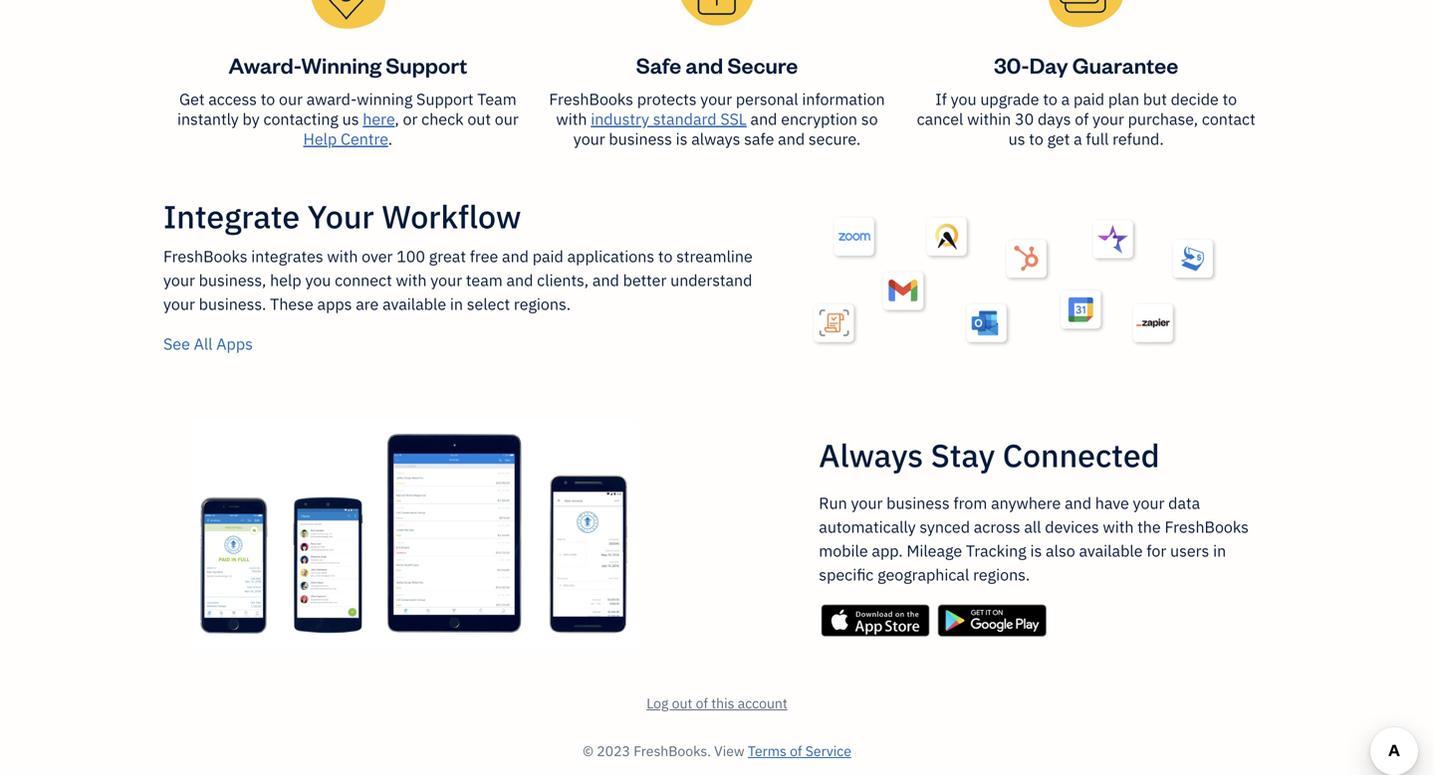 Task type: locate. For each thing, give the bounding box(es) containing it.
1 horizontal spatial in
[[1213, 541, 1226, 562]]

log out of this account link
[[647, 694, 788, 713]]

1 vertical spatial out
[[672, 694, 692, 713]]

clients,
[[537, 270, 589, 291]]

is down all
[[1030, 541, 1042, 562]]

us inside get access to our award-winning support team instantly by contacting us
[[342, 109, 359, 129]]

0 vertical spatial in
[[450, 294, 463, 315]]

1 vertical spatial you
[[305, 270, 331, 291]]

log out of this account
[[647, 694, 788, 713]]

our left award-
[[279, 89, 303, 110]]

1 horizontal spatial us
[[1008, 128, 1025, 149]]

total profit
[[295, 404, 404, 432]]

our
[[279, 89, 303, 110], [495, 109, 519, 129]]

with left the industry
[[556, 109, 587, 129]]

in left select
[[450, 294, 463, 315]]

0 vertical spatial of
[[1075, 109, 1089, 129]]

out inside here , or check out our help centre .
[[467, 109, 491, 129]]

0 horizontal spatial our
[[279, 89, 303, 110]]

freshbooks inside the freshbooks protects your personal information with
[[549, 89, 633, 110]]

profit
[[349, 404, 404, 432]]

is
[[676, 128, 688, 149], [1030, 541, 1042, 562]]

0 vertical spatial business
[[609, 128, 672, 149]]

see all apps
[[163, 334, 253, 355]]

0 horizontal spatial is
[[676, 128, 688, 149]]

connected
[[1003, 435, 1160, 477]]

1 horizontal spatial our
[[495, 109, 519, 129]]

your up the
[[1133, 493, 1165, 514]]

is inside run your business from anywhere and have your data automatically synced across all devices with the freshbooks mobile app. mileage tracking is also available for users in specific geographical regions.
[[1030, 541, 1042, 562]]

contact
[[1202, 109, 1256, 129]]

out right log
[[672, 694, 692, 713]]

or
[[403, 109, 418, 129]]

main element
[[0, 0, 269, 776]]

with down have
[[1103, 517, 1134, 538]]

encryption
[[781, 109, 858, 129]]

1 horizontal spatial a
[[1074, 128, 1082, 149]]

in right users
[[1213, 541, 1226, 562]]

1 vertical spatial is
[[1030, 541, 1042, 562]]

by
[[243, 109, 260, 129]]

1 horizontal spatial is
[[1030, 541, 1042, 562]]

is left always
[[676, 128, 688, 149]]

2023
[[597, 742, 630, 761]]

paid inside 30-day guarantee if you upgrade to a paid plan but decide to cancel within 30 days of your purchase, contact us to get a full refund.
[[1074, 89, 1105, 110]]

free
[[470, 246, 498, 267]]

paid up clients, at top
[[533, 246, 564, 267]]

and right "safe"
[[686, 51, 723, 79]]

app.
[[872, 541, 903, 562]]

available
[[383, 294, 446, 315], [1079, 541, 1143, 562]]

business
[[609, 128, 672, 149], [886, 493, 950, 514]]

and right "free"
[[502, 246, 529, 267]]

business.
[[199, 294, 266, 315]]

1 vertical spatial support
[[416, 89, 474, 110]]

mileage
[[907, 541, 962, 562]]

a right get
[[1074, 128, 1082, 149]]

30
[[1015, 109, 1034, 129]]

0 horizontal spatial available
[[383, 294, 446, 315]]

1 vertical spatial paid
[[533, 246, 564, 267]]

secure
[[728, 51, 798, 79]]

award-
[[306, 89, 357, 110]]

our inside here , or check out our help centre .
[[495, 109, 519, 129]]

available right are
[[383, 294, 446, 315]]

0 vertical spatial freshbooks
[[549, 89, 633, 110]]

applications
[[567, 246, 654, 267]]

protects
[[637, 89, 697, 110]]

you
[[951, 89, 977, 110], [305, 270, 331, 291]]

0 vertical spatial available
[[383, 294, 446, 315]]

with inside run your business from anywhere and have your data automatically synced across all devices with the freshbooks mobile app. mileage tracking is also available for users in specific geographical regions.
[[1103, 517, 1134, 538]]

your
[[700, 89, 732, 110], [1093, 109, 1124, 129], [573, 128, 605, 149], [163, 270, 195, 291], [430, 270, 462, 291], [163, 294, 195, 315], [851, 493, 883, 514], [1133, 493, 1165, 514]]

streamline
[[676, 246, 753, 267]]

is inside and encryption so your business is always safe and secure.
[[676, 128, 688, 149]]

log
[[647, 694, 669, 713]]

1 vertical spatial business
[[886, 493, 950, 514]]

always
[[819, 435, 923, 477]]

0 vertical spatial paid
[[1074, 89, 1105, 110]]

out
[[467, 109, 491, 129], [672, 694, 692, 713]]

of right terms
[[790, 742, 802, 761]]

0 horizontal spatial you
[[305, 270, 331, 291]]

your left business,
[[163, 270, 195, 291]]

0 vertical spatial a
[[1061, 89, 1070, 110]]

business down protects
[[609, 128, 672, 149]]

us down the "upgrade"
[[1008, 128, 1025, 149]]

a down day on the top
[[1061, 89, 1070, 110]]

1 horizontal spatial business
[[886, 493, 950, 514]]

us left here link
[[342, 109, 359, 129]]

freshbooks left protects
[[549, 89, 633, 110]]

upgrade
[[980, 89, 1039, 110]]

and up devices
[[1065, 493, 1092, 514]]

and
[[686, 51, 723, 79], [750, 109, 777, 129], [778, 128, 805, 149], [502, 246, 529, 267], [506, 270, 533, 291], [592, 270, 619, 291], [1065, 493, 1092, 514]]

support
[[386, 51, 467, 79], [416, 89, 474, 110]]

0 horizontal spatial paid
[[533, 246, 564, 267]]

2 vertical spatial freshbooks
[[1165, 517, 1249, 538]]

0 vertical spatial support
[[386, 51, 467, 79]]

0 horizontal spatial us
[[342, 109, 359, 129]]

you right if
[[951, 89, 977, 110]]

0 vertical spatial you
[[951, 89, 977, 110]]

help centre link
[[303, 128, 388, 149]]

a
[[1061, 89, 1070, 110], [1074, 128, 1082, 149]]

and right team
[[506, 270, 533, 291]]

within
[[967, 109, 1011, 129]]

0 horizontal spatial a
[[1061, 89, 1070, 110]]

of right 'days'
[[1075, 109, 1089, 129]]

business up synced
[[886, 493, 950, 514]]

industry
[[591, 109, 649, 129]]

0 horizontal spatial freshbooks
[[163, 246, 247, 267]]

1 horizontal spatial regions.
[[973, 565, 1030, 586]]

integrates
[[251, 246, 323, 267]]

your down "safe and secure"
[[700, 89, 732, 110]]

safe
[[744, 128, 774, 149]]

in
[[450, 294, 463, 315], [1213, 541, 1226, 562]]

award-
[[228, 51, 301, 79]]

integrate
[[163, 196, 300, 238]]

centre
[[341, 128, 388, 149]]

award-winning support
[[228, 51, 467, 79]]

to up better at the left of the page
[[658, 246, 673, 267]]

2 horizontal spatial of
[[1075, 109, 1089, 129]]

regions. inside integrate your workflow freshbooks integrates with over 100 great free and paid applications to streamline your business, help you connect with your team and clients, and better understand your business. these apps are available in select regions.
[[514, 294, 571, 315]]

to
[[261, 89, 275, 110], [1043, 89, 1057, 110], [1223, 89, 1237, 110], [1029, 128, 1044, 149], [658, 246, 673, 267]]

with inside the freshbooks protects your personal information with
[[556, 109, 587, 129]]

0 horizontal spatial out
[[467, 109, 491, 129]]

terms
[[748, 742, 787, 761]]

help
[[270, 270, 301, 291]]

freshbooks up business,
[[163, 246, 247, 267]]

1 horizontal spatial available
[[1079, 541, 1143, 562]]

users
[[1170, 541, 1209, 562]]

out right the check
[[467, 109, 491, 129]]

are
[[356, 294, 379, 315]]

regions.
[[514, 294, 571, 315], [973, 565, 1030, 586]]

over
[[362, 246, 393, 267]]

paid left plan
[[1074, 89, 1105, 110]]

support inside get access to our award-winning support team instantly by contacting us
[[416, 89, 474, 110]]

business inside run your business from anywhere and have your data automatically synced across all devices with the freshbooks mobile app. mileage tracking is also available for users in specific geographical regions.
[[886, 493, 950, 514]]

1 vertical spatial freshbooks
[[163, 246, 247, 267]]

team
[[466, 270, 503, 291]]

1 vertical spatial available
[[1079, 541, 1143, 562]]

anywhere
[[991, 493, 1061, 514]]

regions. down clients, at top
[[514, 294, 571, 315]]

to right by
[[261, 89, 275, 110]]

support up winning
[[386, 51, 467, 79]]

our right the check
[[495, 109, 519, 129]]

create
[[1133, 84, 1201, 113]]

1 horizontal spatial of
[[790, 742, 802, 761]]

0 horizontal spatial business
[[609, 128, 672, 149]]

your up see
[[163, 294, 195, 315]]

workflow
[[382, 196, 521, 238]]

0 vertical spatial regions.
[[514, 294, 571, 315]]

0 vertical spatial is
[[676, 128, 688, 149]]

1 horizontal spatial out
[[672, 694, 692, 713]]

get access to our award-winning support team instantly by contacting us
[[177, 89, 517, 129]]

support right ,
[[416, 89, 474, 110]]

here , or check out our help centre .
[[303, 109, 519, 149]]

your left standard
[[573, 128, 605, 149]]

0 horizontal spatial of
[[696, 694, 708, 713]]

always stay connected
[[819, 435, 1160, 477]]

0 vertical spatial out
[[467, 109, 491, 129]]

freshbooks up users
[[1165, 517, 1249, 538]]

your inside and encryption so your business is always safe and secure.
[[573, 128, 605, 149]]

1 vertical spatial of
[[696, 694, 708, 713]]

safe
[[636, 51, 681, 79]]

your left 'but'
[[1093, 109, 1124, 129]]

1 vertical spatial a
[[1074, 128, 1082, 149]]

available down the
[[1079, 541, 1143, 562]]

regions. inside run your business from anywhere and have your data automatically synced across all devices with the freshbooks mobile app. mileage tracking is also available for users in specific geographical regions.
[[973, 565, 1030, 586]]

1 horizontal spatial freshbooks
[[549, 89, 633, 110]]

1 vertical spatial regions.
[[973, 565, 1030, 586]]

0 horizontal spatial in
[[450, 294, 463, 315]]

available inside run your business from anywhere and have your data automatically synced across all devices with the freshbooks mobile app. mileage tracking is also available for users in specific geographical regions.
[[1079, 541, 1143, 562]]

so
[[861, 109, 878, 129]]

understand
[[670, 270, 752, 291]]

1 horizontal spatial paid
[[1074, 89, 1105, 110]]

2 horizontal spatial freshbooks
[[1165, 517, 1249, 538]]

freshbooks inside run your business from anywhere and have your data automatically synced across all devices with the freshbooks mobile app. mileage tracking is also available for users in specific geographical regions.
[[1165, 517, 1249, 538]]

of left this
[[696, 694, 708, 713]]

regions. down tracking
[[973, 565, 1030, 586]]

data
[[1168, 493, 1200, 514]]

with up connect
[[327, 246, 358, 267]]

1 vertical spatial in
[[1213, 541, 1226, 562]]

your up automatically
[[851, 493, 883, 514]]

you up the apps
[[305, 270, 331, 291]]

0 horizontal spatial regions.
[[514, 294, 571, 315]]

devices
[[1045, 517, 1099, 538]]

1 horizontal spatial you
[[951, 89, 977, 110]]

ssl
[[720, 109, 747, 129]]

©
[[583, 742, 594, 761]]

see
[[163, 334, 190, 355]]

google play image
[[936, 603, 1049, 639]]



Task type: vqa. For each thing, say whether or not it's contained in the screenshot.
of to the middle
yes



Task type: describe. For each thing, give the bounding box(es) containing it.
team
[[477, 89, 517, 110]]

purchase,
[[1128, 109, 1198, 129]]

all
[[1024, 517, 1041, 538]]

instantly
[[177, 109, 239, 129]]

apps
[[317, 294, 352, 315]]

standard
[[653, 109, 717, 129]]

your down great
[[430, 270, 462, 291]]

dashboard
[[295, 75, 478, 122]]

integrate your workflow freshbooks integrates with over 100 great free and paid applications to streamline your business, help you connect with your team and clients, and better understand your business. these apps are available in select regions.
[[163, 196, 753, 315]]

available inside integrate your workflow freshbooks integrates with over 100 great free and paid applications to streamline your business, help you connect with your team and clients, and better understand your business. these apps are available in select regions.
[[383, 294, 446, 315]]

business,
[[199, 270, 266, 291]]

also
[[1046, 541, 1075, 562]]

to inside get access to our award-winning support team instantly by contacting us
[[261, 89, 275, 110]]

freshbooks protects your personal information with
[[549, 89, 885, 129]]

but
[[1143, 89, 1167, 110]]

100
[[397, 246, 425, 267]]

see all apps link
[[163, 334, 253, 355]]

winning
[[301, 51, 382, 79]]

freshbooks.
[[634, 742, 711, 761]]

in inside run your business from anywhere and have your data automatically synced across all devices with the freshbooks mobile app. mileage tracking is also available for users in specific geographical regions.
[[1213, 541, 1226, 562]]

mobile
[[819, 541, 868, 562]]

apps
[[216, 334, 253, 355]]

create new …
[[1133, 84, 1268, 113]]

view
[[714, 742, 745, 761]]

here
[[363, 109, 395, 129]]

contacting
[[263, 109, 338, 129]]

your inside the freshbooks protects your personal information with
[[700, 89, 732, 110]]

geographical
[[877, 565, 969, 586]]

and encryption so your business is always safe and secure.
[[573, 109, 878, 149]]

better
[[623, 270, 667, 291]]

specific
[[819, 565, 874, 586]]

freshbooks inside integrate your workflow freshbooks integrates with over 100 great free and paid applications to streamline your business, help you connect with your team and clients, and better understand your business. these apps are available in select regions.
[[163, 246, 247, 267]]

,
[[395, 109, 399, 129]]

see all apps button
[[163, 332, 253, 372]]

decide
[[1171, 89, 1219, 110]]

total
[[295, 404, 345, 432]]

personal
[[736, 89, 798, 110]]

your
[[308, 196, 374, 238]]

terms of service link
[[748, 742, 851, 761]]

select
[[467, 294, 510, 315]]

synced
[[920, 517, 970, 538]]

and inside run your business from anywhere and have your data automatically synced across all devices with the freshbooks mobile app. mileage tracking is also available for users in specific geographical regions.
[[1065, 493, 1092, 514]]

this
[[711, 694, 734, 713]]

information
[[802, 89, 885, 110]]

if
[[935, 89, 947, 110]]

2 vertical spatial of
[[790, 742, 802, 761]]

access
[[208, 89, 257, 110]]

the
[[1138, 517, 1161, 538]]

great
[[429, 246, 466, 267]]

run your business from anywhere and have your data automatically synced across all devices with the freshbooks mobile app. mileage tracking is also available for users in specific geographical regions.
[[819, 493, 1249, 586]]

get
[[179, 89, 205, 110]]

from
[[953, 493, 987, 514]]

you inside integrate your workflow freshbooks integrates with over 100 great free and paid applications to streamline your business, help you connect with your team and clients, and better understand your business. these apps are available in select regions.
[[305, 270, 331, 291]]

service
[[805, 742, 851, 761]]

industry standard ssl link
[[591, 109, 747, 129]]

safe and secure
[[636, 51, 798, 79]]

of inside 30-day guarantee if you upgrade to a paid plan but decide to cancel within 30 days of your purchase, contact us to get a full refund.
[[1075, 109, 1089, 129]]

for
[[1147, 541, 1166, 562]]

always
[[691, 128, 740, 149]]

check
[[421, 109, 464, 129]]

cancel
[[917, 109, 963, 129]]

industry standard ssl
[[591, 109, 747, 129]]

and down the applications
[[592, 270, 619, 291]]

© 2023 freshbooks. view terms of service
[[583, 742, 851, 761]]

create new … button
[[1115, 75, 1350, 122]]

help
[[303, 128, 337, 149]]

you inside 30-day guarantee if you upgrade to a paid plan but decide to cancel within 30 days of your purchase, contact us to get a full refund.
[[951, 89, 977, 110]]

to right 30
[[1043, 89, 1057, 110]]

to left get
[[1029, 128, 1044, 149]]

us inside 30-day guarantee if you upgrade to a paid plan but decide to cancel within 30 days of your purchase, contact us to get a full refund.
[[1008, 128, 1025, 149]]

all
[[194, 334, 213, 355]]

stay
[[931, 435, 995, 477]]

full
[[1086, 128, 1109, 149]]

and right ssl
[[750, 109, 777, 129]]

here link
[[363, 109, 395, 129]]

get
[[1047, 128, 1070, 149]]

paid inside integrate your workflow freshbooks integrates with over 100 great free and paid applications to streamline your business, help you connect with your team and clients, and better understand your business. these apps are available in select regions.
[[533, 246, 564, 267]]

with down 100
[[396, 270, 427, 291]]

and right safe
[[778, 128, 805, 149]]

our inside get access to our award-winning support team instantly by contacting us
[[279, 89, 303, 110]]

tracking
[[966, 541, 1027, 562]]

to left …
[[1223, 89, 1237, 110]]

guarantee
[[1073, 51, 1178, 79]]

apple app store image
[[819, 603, 932, 639]]

connect
[[335, 270, 392, 291]]

30-day guarantee if you upgrade to a paid plan but decide to cancel within 30 days of your purchase, contact us to get a full refund.
[[917, 51, 1256, 149]]

plan
[[1108, 89, 1139, 110]]

in inside integrate your workflow freshbooks integrates with over 100 great free and paid applications to streamline your business, help you connect with your team and clients, and better understand your business. these apps are available in select regions.
[[450, 294, 463, 315]]

business inside and encryption so your business is always safe and secure.
[[609, 128, 672, 149]]

refund.
[[1113, 128, 1164, 149]]

…
[[1253, 84, 1268, 113]]

to inside integrate your workflow freshbooks integrates with over 100 great free and paid applications to streamline your business, help you connect with your team and clients, and better understand your business. these apps are available in select regions.
[[658, 246, 673, 267]]

your inside 30-day guarantee if you upgrade to a paid plan but decide to cancel within 30 days of your purchase, contact us to get a full refund.
[[1093, 109, 1124, 129]]

have
[[1095, 493, 1129, 514]]

across
[[974, 517, 1020, 538]]



